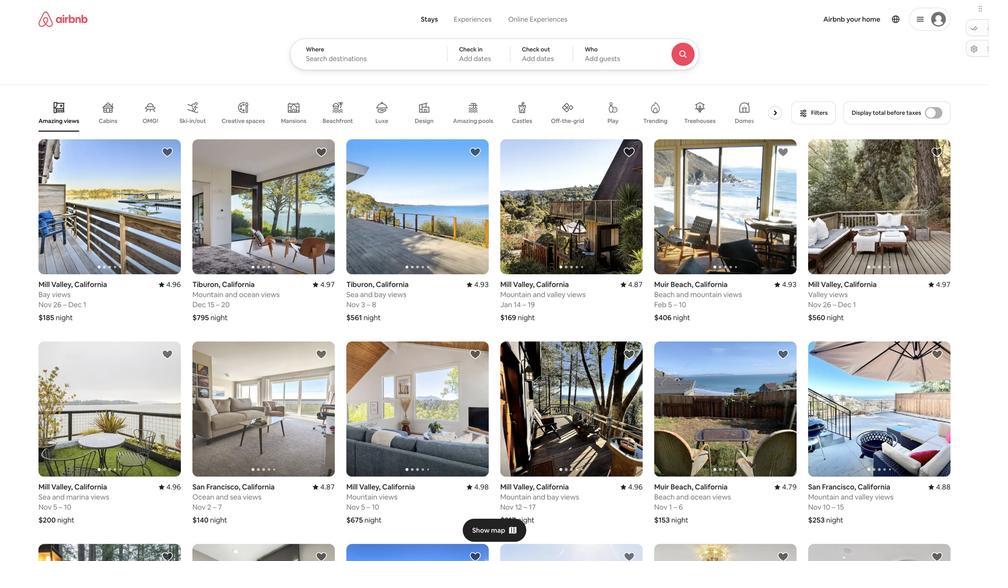 Task type: locate. For each thing, give the bounding box(es) containing it.
and inside muir beach, california beach and ocean views nov 1 – 6 $153 night
[[676, 493, 689, 502]]

1 add to wishlist: muir beach, california image from the top
[[777, 147, 789, 158]]

add to wishlist: mill valley, california image for mill valley, california bay views nov 26 – dec 1 $185 night
[[162, 147, 173, 158]]

amazing for amazing views
[[38, 117, 63, 125]]

experiences right online
[[530, 15, 567, 24]]

1 for valley views
[[853, 301, 856, 310]]

4.97 out of 5 average rating image
[[928, 280, 951, 290]]

and inside san francisco, california ocean and sea views nov 2 – 7 $140 night
[[216, 493, 228, 502]]

2 4.93 from the left
[[782, 280, 797, 290]]

views inside mill valley, california mountain and valley views jan 14 – 19 $169 night
[[567, 290, 586, 300]]

3 add from the left
[[585, 54, 598, 63]]

add down who
[[585, 54, 598, 63]]

bay
[[38, 290, 50, 300]]

nov inside muir beach, california beach and ocean views nov 1 – 6 $153 night
[[654, 503, 667, 513]]

0 horizontal spatial 1
[[83, 301, 86, 310]]

1 horizontal spatial 4.87 out of 5 average rating image
[[620, 280, 643, 290]]

1 horizontal spatial dec
[[192, 301, 206, 310]]

2 beach from the top
[[654, 493, 675, 502]]

check inside check in add dates
[[459, 46, 477, 53]]

night down 8
[[364, 314, 381, 323]]

0 horizontal spatial sea
[[38, 493, 51, 502]]

1 horizontal spatial experiences
[[530, 15, 567, 24]]

1 4.93 from the left
[[474, 280, 489, 290]]

1
[[83, 301, 86, 310], [853, 301, 856, 310], [669, 503, 672, 513]]

beach, up 6
[[671, 483, 693, 492]]

beach for nov
[[654, 493, 675, 502]]

night right $253
[[826, 516, 843, 526]]

muir beach, california beach and mountain views feb 5 – 10 $406 night
[[654, 280, 742, 323]]

california inside muir beach, california beach and mountain views feb 5 – 10 $406 night
[[695, 280, 728, 290]]

1 vertical spatial add to wishlist: mill valley, california image
[[162, 349, 173, 361]]

1 26 from the left
[[53, 301, 61, 310]]

valley, inside "mill valley, california sea and marina views nov 5 – 10 $200 night"
[[51, 483, 73, 492]]

and for muir beach, california beach and ocean views nov 1 – 6 $153 night
[[676, 493, 689, 502]]

night down 6
[[671, 516, 688, 526]]

night inside 'mill valley, california bay views nov 26 – dec 1 $185 night'
[[56, 314, 73, 323]]

1 4.93 out of 5 average rating image from the left
[[467, 280, 489, 290]]

0 horizontal spatial 4.97
[[320, 280, 335, 290]]

0 horizontal spatial add to wishlist: san francisco, california image
[[470, 552, 481, 562]]

0 horizontal spatial bay
[[374, 290, 386, 300]]

beachfront
[[323, 117, 353, 125]]

out
[[541, 46, 550, 53]]

0 horizontal spatial valley
[[547, 290, 565, 300]]

mill up "jan"
[[500, 280, 512, 290]]

2 horizontal spatial dec
[[838, 301, 851, 310]]

nov down bay
[[38, 301, 52, 310]]

3 dec from the left
[[838, 301, 851, 310]]

bay
[[374, 290, 386, 300], [547, 493, 559, 502]]

none search field containing stays
[[290, 0, 725, 70]]

show map
[[472, 527, 505, 535]]

1 horizontal spatial valley
[[855, 493, 873, 502]]

mill valley, california bay views nov 26 – dec 1 $185 night
[[38, 280, 107, 323]]

add to wishlist: mill valley, california image
[[623, 147, 635, 158], [162, 349, 173, 361]]

california inside mill valley, california mountain and valley views jan 14 – 19 $169 night
[[536, 280, 569, 290]]

1 horizontal spatial 1
[[669, 503, 672, 513]]

0 horizontal spatial experiences
[[454, 15, 492, 24]]

bay inside tiburon, california sea and bay views nov 3 – 8 $561 night
[[374, 290, 386, 300]]

beach up $153
[[654, 493, 675, 502]]

1 horizontal spatial 4.87
[[628, 280, 643, 290]]

check
[[459, 46, 477, 53], [522, 46, 539, 53]]

valley, up 14
[[513, 280, 535, 290]]

and for san francisco, california ocean and sea views nov 2 – 7 $140 night
[[216, 493, 228, 502]]

5 for feb
[[668, 301, 672, 310]]

san right 4.79
[[808, 483, 821, 492]]

mill up valley
[[808, 280, 819, 290]]

beach, up mountain
[[671, 280, 693, 290]]

0 vertical spatial valley
[[547, 290, 565, 300]]

0 horizontal spatial 4.93
[[474, 280, 489, 290]]

in/out
[[190, 117, 206, 125]]

and inside muir beach, california beach and mountain views feb 5 – 10 $406 night
[[676, 290, 689, 300]]

1 tiburon, from the left
[[192, 280, 220, 290]]

night right $406
[[673, 314, 690, 323]]

sea up the $561
[[346, 290, 358, 300]]

0 vertical spatial ocean
[[239, 290, 259, 300]]

0 vertical spatial add to wishlist: muir beach, california image
[[777, 147, 789, 158]]

1 horizontal spatial amazing
[[453, 117, 477, 125]]

1 horizontal spatial 4.93 out of 5 average rating image
[[774, 280, 797, 290]]

trending
[[643, 117, 668, 125]]

2 experiences from the left
[[530, 15, 567, 24]]

1 horizontal spatial 15
[[837, 503, 844, 513]]

jan
[[500, 301, 512, 310]]

mountain for mill valley, california mountain and bay views nov 12 – 17 $217 night
[[500, 493, 531, 502]]

views
[[64, 117, 79, 125], [52, 290, 71, 300], [261, 290, 280, 300], [388, 290, 406, 300], [567, 290, 586, 300], [723, 290, 742, 300], [829, 290, 848, 300], [91, 493, 109, 502], [243, 493, 262, 502], [379, 493, 398, 502], [561, 493, 579, 502], [712, 493, 731, 502], [875, 493, 894, 502]]

and for mill valley, california mountain and valley views jan 14 – 19 $169 night
[[533, 290, 545, 300]]

valley
[[547, 290, 565, 300], [855, 493, 873, 502]]

2 26 from the left
[[823, 301, 831, 310]]

1 horizontal spatial ocean
[[690, 493, 711, 502]]

muir inside muir beach, california beach and ocean views nov 1 – 6 $153 night
[[654, 483, 669, 492]]

night down 19
[[518, 314, 535, 323]]

mill for mill valley, california mountain and valley views jan 14 – 19 $169 night
[[500, 280, 512, 290]]

and for san francisco, california mountain and valley views nov 10 – 15 $253 night
[[841, 493, 853, 502]]

mill inside mill valley, california mountain views nov 5 – 10 $675 night
[[346, 483, 358, 492]]

2 add from the left
[[522, 54, 535, 63]]

5 right feb
[[668, 301, 672, 310]]

check inside check out add dates
[[522, 46, 539, 53]]

california inside muir beach, california beach and ocean views nov 1 – 6 $153 night
[[695, 483, 728, 492]]

dec
[[68, 301, 82, 310], [192, 301, 206, 310], [838, 301, 851, 310]]

add to wishlist: mill valley, california image for mill valley, california mountain and bay views nov 12 – 17 $217 night
[[623, 349, 635, 361]]

feb
[[654, 301, 667, 310]]

and
[[225, 290, 237, 300], [360, 290, 373, 300], [533, 290, 545, 300], [676, 290, 689, 300], [52, 493, 65, 502], [216, 493, 228, 502], [533, 493, 545, 502], [676, 493, 689, 502], [841, 493, 853, 502]]

1 horizontal spatial 26
[[823, 301, 831, 310]]

tiburon, inside tiburon, california sea and bay views nov 3 – 8 $561 night
[[346, 280, 374, 290]]

1 dec from the left
[[68, 301, 82, 310]]

dates down the out
[[537, 54, 554, 63]]

california inside mill valley, california mountain and bay views nov 12 – 17 $217 night
[[536, 483, 569, 492]]

nov inside mill valley, california mountain views nov 5 – 10 $675 night
[[346, 503, 360, 513]]

$795
[[192, 314, 209, 323]]

2 horizontal spatial 5
[[668, 301, 672, 310]]

valley, up valley
[[821, 280, 843, 290]]

1 vertical spatial 4.87
[[320, 483, 335, 492]]

muir up $153
[[654, 483, 669, 492]]

beach up feb
[[654, 290, 675, 300]]

1 horizontal spatial add
[[522, 54, 535, 63]]

1 for bay views
[[83, 301, 86, 310]]

show
[[472, 527, 490, 535]]

san francisco, california mountain and valley views nov 10 – 15 $253 night
[[808, 483, 894, 526]]

night right $675
[[364, 516, 382, 526]]

muir
[[654, 280, 669, 290], [654, 483, 669, 492]]

2 francisco, from the left
[[822, 483, 856, 492]]

1 vertical spatial ocean
[[690, 493, 711, 502]]

1 horizontal spatial 4.93
[[782, 280, 797, 290]]

$153
[[654, 516, 670, 526]]

1 horizontal spatial add to wishlist: mill valley, california image
[[623, 147, 635, 158]]

night right $560
[[827, 314, 844, 323]]

26 inside 'mill valley, california bay views nov 26 – dec 1 $185 night'
[[53, 301, 61, 310]]

2 muir from the top
[[654, 483, 669, 492]]

1 horizontal spatial check
[[522, 46, 539, 53]]

valley, up $185
[[51, 280, 73, 290]]

add down online experiences
[[522, 54, 535, 63]]

and inside mill valley, california mountain and bay views nov 12 – 17 $217 night
[[533, 493, 545, 502]]

1 vertical spatial sea
[[38, 493, 51, 502]]

night inside muir beach, california beach and ocean views nov 1 – 6 $153 night
[[671, 516, 688, 526]]

0 vertical spatial bay
[[374, 290, 386, 300]]

5 for nov
[[53, 503, 57, 513]]

mill
[[38, 280, 50, 290], [500, 280, 512, 290], [808, 280, 819, 290], [38, 483, 50, 492], [346, 483, 358, 492], [500, 483, 512, 492]]

valley inside san francisco, california mountain and valley views nov 10 – 15 $253 night
[[855, 493, 873, 502]]

night right $200
[[57, 516, 74, 526]]

and inside san francisco, california mountain and valley views nov 10 – 15 $253 night
[[841, 493, 853, 502]]

14
[[514, 301, 521, 310]]

tiburon, up the $795
[[192, 280, 220, 290]]

2 check from the left
[[522, 46, 539, 53]]

10
[[679, 301, 686, 310], [64, 503, 71, 513], [372, 503, 379, 513], [823, 503, 830, 513]]

15
[[207, 301, 214, 310], [837, 503, 844, 513]]

mountain up 12 on the right of the page
[[500, 493, 531, 502]]

2 4.93 out of 5 average rating image from the left
[[774, 280, 797, 290]]

nov inside "mill valley, california sea and marina views nov 5 – 10 $200 night"
[[38, 503, 52, 513]]

add to wishlist: mill valley, california image for mill valley, california valley views nov 26 – dec 1 $560 night
[[931, 147, 943, 158]]

0 horizontal spatial add to wishlist: mill valley, california image
[[162, 349, 173, 361]]

1 vertical spatial 15
[[837, 503, 844, 513]]

valley, for sea and marina views
[[51, 483, 73, 492]]

4.96
[[166, 280, 181, 290], [166, 483, 181, 492], [628, 483, 643, 492]]

nov up $675
[[346, 503, 360, 513]]

mill up bay
[[38, 280, 50, 290]]

mill for mill valley, california bay views nov 26 – dec 1 $185 night
[[38, 280, 50, 290]]

francisco, up $253
[[822, 483, 856, 492]]

and inside mill valley, california mountain and valley views jan 14 – 19 $169 night
[[533, 290, 545, 300]]

0 horizontal spatial francisco,
[[206, 483, 240, 492]]

4.93 out of 5 average rating image
[[467, 280, 489, 290], [774, 280, 797, 290]]

ocean
[[239, 290, 259, 300], [690, 493, 711, 502]]

night down 7
[[210, 516, 227, 526]]

valley,
[[51, 280, 73, 290], [513, 280, 535, 290], [821, 280, 843, 290], [51, 483, 73, 492], [359, 483, 381, 492], [513, 483, 535, 492]]

experiences up in
[[454, 15, 492, 24]]

1 horizontal spatial dates
[[537, 54, 554, 63]]

7
[[218, 503, 222, 513]]

and inside tiburon, california sea and bay views nov 3 – 8 $561 night
[[360, 290, 373, 300]]

valley, inside mill valley, california mountain and bay views nov 12 – 17 $217 night
[[513, 483, 535, 492]]

california inside 'mill valley, california bay views nov 26 – dec 1 $185 night'
[[74, 280, 107, 290]]

group containing amazing views
[[38, 94, 786, 132]]

0 vertical spatial 4.87 out of 5 average rating image
[[620, 280, 643, 290]]

1 add from the left
[[459, 54, 472, 63]]

0 vertical spatial add to wishlist: mill valley, california image
[[623, 147, 635, 158]]

26 up $185
[[53, 301, 61, 310]]

0 vertical spatial 15
[[207, 301, 214, 310]]

mountain inside mill valley, california mountain and valley views jan 14 – 19 $169 night
[[500, 290, 531, 300]]

nov left 12 on the right of the page
[[500, 503, 513, 513]]

4.97 out of 5 average rating image
[[313, 280, 335, 290]]

sea
[[346, 290, 358, 300], [38, 493, 51, 502]]

0 horizontal spatial 4.87 out of 5 average rating image
[[313, 483, 335, 492]]

0 vertical spatial 4.87
[[628, 280, 643, 290]]

night down 20
[[211, 314, 228, 323]]

1 san from the left
[[192, 483, 205, 492]]

check left the out
[[522, 46, 539, 53]]

2 san from the left
[[808, 483, 821, 492]]

california inside mill valley, california mountain views nov 5 – 10 $675 night
[[382, 483, 415, 492]]

1 dates from the left
[[474, 54, 491, 63]]

display total before taxes button
[[844, 102, 951, 125]]

0 horizontal spatial 15
[[207, 301, 214, 310]]

night right $185
[[56, 314, 73, 323]]

0 horizontal spatial ocean
[[239, 290, 259, 300]]

mountain up $675
[[346, 493, 377, 502]]

valley, inside mill valley, california mountain views nov 5 – 10 $675 night
[[359, 483, 381, 492]]

california for muir beach, california beach and mountain views feb 5 – 10 $406 night
[[695, 280, 728, 290]]

valley, up 12 on the right of the page
[[513, 483, 535, 492]]

dates for check out add dates
[[537, 54, 554, 63]]

francisco, for mountain
[[822, 483, 856, 492]]

26 down valley
[[823, 301, 831, 310]]

dec inside 'mill valley, california bay views nov 26 – dec 1 $185 night'
[[68, 301, 82, 310]]

beach, inside muir beach, california beach and ocean views nov 1 – 6 $153 night
[[671, 483, 693, 492]]

26
[[53, 301, 61, 310], [823, 301, 831, 310]]

mill inside mill valley, california mountain and valley views jan 14 – 19 $169 night
[[500, 280, 512, 290]]

5 inside mill valley, california mountain views nov 5 – 10 $675 night
[[361, 503, 365, 513]]

valley inside mill valley, california mountain and valley views jan 14 – 19 $169 night
[[547, 290, 565, 300]]

– inside muir beach, california beach and ocean views nov 1 – 6 $153 night
[[674, 503, 677, 513]]

san for san francisco, california ocean and sea views nov 2 – 7 $140 night
[[192, 483, 205, 492]]

add
[[459, 54, 472, 63], [522, 54, 535, 63], [585, 54, 598, 63]]

online experiences
[[508, 15, 567, 24]]

2 horizontal spatial add
[[585, 54, 598, 63]]

muir for muir beach, california beach and mountain views feb 5 – 10 $406 night
[[654, 280, 669, 290]]

add inside check out add dates
[[522, 54, 535, 63]]

valley
[[808, 290, 828, 300]]

1 horizontal spatial bay
[[547, 493, 559, 502]]

ocean inside muir beach, california beach and ocean views nov 1 – 6 $153 night
[[690, 493, 711, 502]]

0 horizontal spatial amazing
[[38, 117, 63, 125]]

ski-in/out
[[179, 117, 206, 125]]

add to wishlist: mill valley, california image
[[162, 147, 173, 158], [931, 147, 943, 158], [470, 349, 481, 361], [623, 349, 635, 361], [162, 552, 173, 562]]

dec for valley views
[[838, 301, 851, 310]]

nov left 2
[[192, 503, 206, 513]]

california
[[74, 280, 107, 290], [222, 280, 255, 290], [376, 280, 409, 290], [536, 280, 569, 290], [695, 280, 728, 290], [844, 280, 877, 290], [74, 483, 107, 492], [242, 483, 275, 492], [382, 483, 415, 492], [536, 483, 569, 492], [695, 483, 728, 492], [858, 483, 890, 492]]

sea up $200
[[38, 493, 51, 502]]

francisco, inside san francisco, california ocean and sea views nov 2 – 7 $140 night
[[206, 483, 240, 492]]

night inside "mill valley, california sea and marina views nov 5 – 10 $200 night"
[[57, 516, 74, 526]]

stays tab panel
[[290, 38, 725, 70]]

california for mill valley, california valley views nov 26 – dec 1 $560 night
[[844, 280, 877, 290]]

1 horizontal spatial add to wishlist: san francisco, california image
[[931, 552, 943, 562]]

4.87 for mill valley, california mountain and valley views jan 14 – 19 $169 night
[[628, 280, 643, 290]]

valley, for mountain views
[[359, 483, 381, 492]]

1 check from the left
[[459, 46, 477, 53]]

check for check out add dates
[[522, 46, 539, 53]]

0 vertical spatial beach
[[654, 290, 675, 300]]

1 vertical spatial 4.87 out of 5 average rating image
[[313, 483, 335, 492]]

1 vertical spatial valley
[[855, 493, 873, 502]]

4.97
[[320, 280, 335, 290], [936, 280, 951, 290]]

mansions
[[281, 117, 306, 125]]

dates inside check in add dates
[[474, 54, 491, 63]]

and inside "mill valley, california sea and marina views nov 5 – 10 $200 night"
[[52, 493, 65, 502]]

dec inside mill valley, california valley views nov 26 – dec 1 $560 night
[[838, 301, 851, 310]]

add inside check in add dates
[[459, 54, 472, 63]]

1 horizontal spatial sea
[[346, 290, 358, 300]]

tiburon, up 3
[[346, 280, 374, 290]]

None search field
[[290, 0, 725, 70]]

california inside "mill valley, california sea and marina views nov 5 – 10 $200 night"
[[74, 483, 107, 492]]

1 francisco, from the left
[[206, 483, 240, 492]]

add to wishlist: san francisco, california image
[[316, 349, 327, 361], [931, 349, 943, 361], [316, 552, 327, 562], [623, 552, 635, 562], [777, 552, 789, 562]]

group
[[38, 94, 786, 132], [38, 140, 181, 275], [192, 140, 335, 275], [346, 140, 489, 275], [500, 140, 643, 275], [654, 140, 797, 275], [808, 140, 951, 275], [38, 342, 181, 477], [192, 342, 335, 477], [346, 342, 489, 477], [500, 342, 643, 477], [654, 342, 797, 477], [808, 342, 951, 477], [38, 545, 181, 562], [192, 545, 335, 562], [346, 545, 489, 562], [500, 545, 643, 562], [654, 545, 797, 562], [808, 545, 951, 562]]

2 beach, from the top
[[671, 483, 693, 492]]

nov inside san francisco, california ocean and sea views nov 2 – 7 $140 night
[[192, 503, 206, 513]]

dates down in
[[474, 54, 491, 63]]

dates inside check out add dates
[[537, 54, 554, 63]]

1 vertical spatial beach
[[654, 493, 675, 502]]

2 dates from the left
[[537, 54, 554, 63]]

1 horizontal spatial francisco,
[[822, 483, 856, 492]]

1 4.97 from the left
[[320, 280, 335, 290]]

california for mill valley, california mountain and bay views nov 12 – 17 $217 night
[[536, 483, 569, 492]]

mountain inside tiburon, california mountain and ocean views dec 15 – 20 $795 night
[[192, 290, 223, 300]]

1 beach from the top
[[654, 290, 675, 300]]

4.98
[[474, 483, 489, 492]]

mountain up $253
[[808, 493, 839, 502]]

add to wishlist: muir beach, california image for 4.79
[[777, 349, 789, 361]]

4.87 out of 5 average rating image for mill valley, california mountain and valley views jan 14 – 19 $169 night
[[620, 280, 643, 290]]

valley, inside 'mill valley, california bay views nov 26 – dec 1 $185 night'
[[51, 280, 73, 290]]

nov up $153
[[654, 503, 667, 513]]

1 horizontal spatial 5
[[361, 503, 365, 513]]

nov left 3
[[346, 301, 360, 310]]

dates for check in add dates
[[474, 54, 491, 63]]

mill up $675
[[346, 483, 358, 492]]

4.96 out of 5 average rating image for mill valley, california bay views nov 26 – dec 1 $185 night
[[159, 280, 181, 290]]

1 vertical spatial beach,
[[671, 483, 693, 492]]

0 horizontal spatial san
[[192, 483, 205, 492]]

nov
[[38, 301, 52, 310], [346, 301, 360, 310], [808, 301, 821, 310], [38, 503, 52, 513], [192, 503, 206, 513], [346, 503, 360, 513], [500, 503, 513, 513], [654, 503, 667, 513], [808, 503, 821, 513]]

mill right 4.98
[[500, 483, 512, 492]]

bay inside mill valley, california mountain and bay views nov 12 – 17 $217 night
[[547, 493, 559, 502]]

19
[[528, 301, 535, 310]]

add to wishlist: san francisco, california image
[[470, 552, 481, 562], [931, 552, 943, 562]]

0 horizontal spatial tiburon,
[[192, 280, 220, 290]]

4.88 out of 5 average rating image
[[928, 483, 951, 492]]

4.87 out of 5 average rating image
[[620, 280, 643, 290], [313, 483, 335, 492]]

ocean
[[192, 493, 214, 502]]

night down 17
[[517, 516, 534, 526]]

nov inside tiburon, california sea and bay views nov 3 – 8 $561 night
[[346, 301, 360, 310]]

mountain up 20
[[192, 290, 223, 300]]

mountain inside mill valley, california mountain and bay views nov 12 – 17 $217 night
[[500, 493, 531, 502]]

and for mill valley, california mountain and bay views nov 12 – 17 $217 night
[[533, 493, 545, 502]]

$217
[[500, 516, 516, 526]]

–
[[63, 301, 67, 310], [216, 301, 220, 310], [367, 301, 370, 310], [522, 301, 526, 310], [674, 301, 677, 310], [833, 301, 836, 310], [59, 503, 62, 513], [213, 503, 216, 513], [367, 503, 370, 513], [524, 503, 527, 513], [674, 503, 677, 513], [832, 503, 835, 513]]

1 experiences from the left
[[454, 15, 492, 24]]

muir up feb
[[654, 280, 669, 290]]

2 add to wishlist: muir beach, california image from the top
[[777, 349, 789, 361]]

san up ocean
[[192, 483, 205, 492]]

amazing pools
[[453, 117, 493, 125]]

and for muir beach, california beach and mountain views feb 5 – 10 $406 night
[[676, 290, 689, 300]]

muir inside muir beach, california beach and mountain views feb 5 – 10 $406 night
[[654, 280, 669, 290]]

views inside muir beach, california beach and ocean views nov 1 – 6 $153 night
[[712, 493, 731, 502]]

0 horizontal spatial 4.93 out of 5 average rating image
[[467, 280, 489, 290]]

beach, for ocean
[[671, 483, 693, 492]]

check left in
[[459, 46, 477, 53]]

1 vertical spatial bay
[[547, 493, 559, 502]]

tiburon, inside tiburon, california mountain and ocean views dec 15 – 20 $795 night
[[192, 280, 220, 290]]

california inside tiburon, california mountain and ocean views dec 15 – 20 $795 night
[[222, 280, 255, 290]]

1 horizontal spatial 4.97
[[936, 280, 951, 290]]

mountain up 14
[[500, 290, 531, 300]]

guests
[[599, 54, 620, 63]]

dec for bay views
[[68, 301, 82, 310]]

beach inside muir beach, california beach and mountain views feb 5 – 10 $406 night
[[654, 290, 675, 300]]

0 horizontal spatial dec
[[68, 301, 82, 310]]

4.96 out of 5 average rating image
[[159, 280, 181, 290], [159, 483, 181, 492], [620, 483, 643, 492]]

valley, up marina
[[51, 483, 73, 492]]

nov up $253
[[808, 503, 821, 513]]

1 vertical spatial add to wishlist: muir beach, california image
[[777, 349, 789, 361]]

mountain
[[690, 290, 722, 300]]

0 horizontal spatial add
[[459, 54, 472, 63]]

valley, for mountain and valley views
[[513, 280, 535, 290]]

california inside mill valley, california valley views nov 26 – dec 1 $560 night
[[844, 280, 877, 290]]

beach
[[654, 290, 675, 300], [654, 493, 675, 502]]

mountain inside san francisco, california mountain and valley views nov 10 – 15 $253 night
[[808, 493, 839, 502]]

beach inside muir beach, california beach and ocean views nov 1 – 6 $153 night
[[654, 493, 675, 502]]

nov down valley
[[808, 301, 821, 310]]

add for check in add dates
[[459, 54, 472, 63]]

valley, up $675
[[359, 483, 381, 492]]

valley for francisco,
[[855, 493, 873, 502]]

add for check out add dates
[[522, 54, 535, 63]]

add down experiences button
[[459, 54, 472, 63]]

1 horizontal spatial tiburon,
[[346, 280, 374, 290]]

0 vertical spatial sea
[[346, 290, 358, 300]]

beach,
[[671, 280, 693, 290], [671, 483, 693, 492]]

ocean inside tiburon, california mountain and ocean views dec 15 – 20 $795 night
[[239, 290, 259, 300]]

mill inside mill valley, california mountain and bay views nov 12 – 17 $217 night
[[500, 483, 512, 492]]

cabins
[[99, 117, 117, 125]]

california for mill valley, california sea and marina views nov 5 – 10 $200 night
[[74, 483, 107, 492]]

mill up $200
[[38, 483, 50, 492]]

0 horizontal spatial 26
[[53, 301, 61, 310]]

nov inside mill valley, california mountain and bay views nov 12 – 17 $217 night
[[500, 503, 513, 513]]

5 up $200
[[53, 503, 57, 513]]

4.93
[[474, 280, 489, 290], [782, 280, 797, 290]]

francisco, up sea
[[206, 483, 240, 492]]

francisco, inside san francisco, california mountain and valley views nov 10 – 15 $253 night
[[822, 483, 856, 492]]

valley, inside mill valley, california valley views nov 26 – dec 1 $560 night
[[821, 280, 843, 290]]

nov up $200
[[38, 503, 52, 513]]

2 tiburon, from the left
[[346, 280, 374, 290]]

stays
[[421, 15, 438, 24]]

mill valley, california mountain views nov 5 – 10 $675 night
[[346, 483, 415, 526]]

5 up $675
[[361, 503, 365, 513]]

2 horizontal spatial 1
[[853, 301, 856, 310]]

2 4.97 from the left
[[936, 280, 951, 290]]

add to wishlist: muir beach, california image
[[777, 147, 789, 158], [777, 349, 789, 361]]

mill inside 'mill valley, california bay views nov 26 – dec 1 $185 night'
[[38, 280, 50, 290]]

1 horizontal spatial san
[[808, 483, 821, 492]]

0 horizontal spatial 5
[[53, 503, 57, 513]]

mill for mill valley, california valley views nov 26 – dec 1 $560 night
[[808, 280, 819, 290]]

0 horizontal spatial 4.87
[[320, 483, 335, 492]]

0 vertical spatial beach,
[[671, 280, 693, 290]]

5 inside muir beach, california beach and mountain views feb 5 – 10 $406 night
[[668, 301, 672, 310]]

5
[[668, 301, 672, 310], [53, 503, 57, 513], [361, 503, 365, 513]]

mill inside mill valley, california valley views nov 26 – dec 1 $560 night
[[808, 280, 819, 290]]

4.96 for mill valley, california bay views nov 26 – dec 1 $185 night
[[166, 280, 181, 290]]

0 horizontal spatial dates
[[474, 54, 491, 63]]

1 vertical spatial muir
[[654, 483, 669, 492]]

1 beach, from the top
[[671, 280, 693, 290]]

omg!
[[143, 117, 158, 125]]

san
[[192, 483, 205, 492], [808, 483, 821, 492]]

0 horizontal spatial check
[[459, 46, 477, 53]]

2 dec from the left
[[192, 301, 206, 310]]

1 muir from the top
[[654, 280, 669, 290]]

0 vertical spatial muir
[[654, 280, 669, 290]]



Task type: vqa. For each thing, say whether or not it's contained in the screenshot.
GREAT
no



Task type: describe. For each thing, give the bounding box(es) containing it.
– inside tiburon, california mountain and ocean views dec 15 – 20 $795 night
[[216, 301, 220, 310]]

4.87 out of 5 average rating image for san francisco, california ocean and sea views nov 2 – 7 $140 night
[[313, 483, 335, 492]]

california for san francisco, california mountain and valley views nov 10 – 15 $253 night
[[858, 483, 890, 492]]

mountain for mill valley, california mountain views nov 5 – 10 $675 night
[[346, 493, 377, 502]]

$560
[[808, 314, 825, 323]]

off-the-grid
[[551, 117, 584, 125]]

valley, for bay views
[[51, 280, 73, 290]]

$561
[[346, 314, 362, 323]]

views inside san francisco, california mountain and valley views nov 10 – 15 $253 night
[[875, 493, 894, 502]]

nov inside mill valley, california valley views nov 26 – dec 1 $560 night
[[808, 301, 821, 310]]

where
[[306, 46, 324, 53]]

grid
[[573, 117, 584, 125]]

sea inside "mill valley, california sea and marina views nov 5 – 10 $200 night"
[[38, 493, 51, 502]]

online experiences link
[[500, 10, 576, 29]]

nov inside 'mill valley, california bay views nov 26 – dec 1 $185 night'
[[38, 301, 52, 310]]

beach, for mountain
[[671, 280, 693, 290]]

and inside tiburon, california mountain and ocean views dec 15 – 20 $795 night
[[225, 290, 237, 300]]

3
[[361, 301, 365, 310]]

17
[[529, 503, 536, 513]]

– inside mill valley, california mountain and bay views nov 12 – 17 $217 night
[[524, 503, 527, 513]]

8
[[372, 301, 376, 310]]

filters
[[811, 109, 828, 117]]

4.93 for muir beach, california beach and mountain views feb 5 – 10 $406 night
[[782, 280, 797, 290]]

muir beach, california beach and ocean views nov 1 – 6 $153 night
[[654, 483, 731, 526]]

marina
[[66, 493, 89, 502]]

views inside mill valley, california mountain views nov 5 – 10 $675 night
[[379, 493, 398, 502]]

10 inside "mill valley, california sea and marina views nov 5 – 10 $200 night"
[[64, 503, 71, 513]]

4.96 out of 5 average rating image for mill valley, california mountain and bay views nov 12 – 17 $217 night
[[620, 483, 643, 492]]

tiburon, california mountain and ocean views dec 15 – 20 $795 night
[[192, 280, 280, 323]]

california inside tiburon, california sea and bay views nov 3 – 8 $561 night
[[376, 280, 409, 290]]

spaces
[[246, 117, 265, 125]]

tiburon, california sea and bay views nov 3 – 8 $561 night
[[346, 280, 409, 323]]

mill for mill valley, california sea and marina views nov 5 – 10 $200 night
[[38, 483, 50, 492]]

views inside group
[[64, 117, 79, 125]]

airbnb your home
[[823, 15, 880, 24]]

before
[[887, 109, 905, 117]]

– inside 'mill valley, california bay views nov 26 – dec 1 $185 night'
[[63, 301, 67, 310]]

4.79
[[782, 483, 797, 492]]

$675
[[346, 516, 363, 526]]

$185
[[38, 314, 54, 323]]

creative
[[222, 117, 245, 125]]

– inside "mill valley, california sea and marina views nov 5 – 10 $200 night"
[[59, 503, 62, 513]]

who add guests
[[585, 46, 620, 63]]

add to wishlist: mill valley, california image for 4.87
[[623, 147, 635, 158]]

views inside mill valley, california valley views nov 26 – dec 1 $560 night
[[829, 290, 848, 300]]

add to wishlist: tiburon, california image
[[470, 147, 481, 158]]

4.97 for mill valley, california valley views nov 26 – dec 1 $560 night
[[936, 280, 951, 290]]

display total before taxes
[[852, 109, 921, 117]]

display
[[852, 109, 872, 117]]

4.88
[[936, 483, 951, 492]]

add to wishlist: tiburon, california image
[[316, 147, 327, 158]]

4.96 for mill valley, california sea and marina views nov 5 – 10 $200 night
[[166, 483, 181, 492]]

4.87 for san francisco, california ocean and sea views nov 2 – 7 $140 night
[[320, 483, 335, 492]]

4.97 for tiburon, california mountain and ocean views dec 15 – 20 $795 night
[[320, 280, 335, 290]]

4.93 out of 5 average rating image for muir beach, california beach and mountain views feb 5 – 10 $406 night
[[774, 280, 797, 290]]

amazing for amazing pools
[[453, 117, 477, 125]]

mill for mill valley, california mountain and bay views nov 12 – 17 $217 night
[[500, 483, 512, 492]]

10 inside san francisco, california mountain and valley views nov 10 – 15 $253 night
[[823, 503, 830, 513]]

total
[[873, 109, 886, 117]]

1 inside muir beach, california beach and ocean views nov 1 – 6 $153 night
[[669, 503, 672, 513]]

1 add to wishlist: san francisco, california image from the left
[[470, 552, 481, 562]]

2 add to wishlist: san francisco, california image from the left
[[931, 552, 943, 562]]

– inside san francisco, california mountain and valley views nov 10 – 15 $253 night
[[832, 503, 835, 513]]

check out add dates
[[522, 46, 554, 63]]

views inside 'mill valley, california bay views nov 26 – dec 1 $185 night'
[[52, 290, 71, 300]]

california for mill valley, california mountain views nov 5 – 10 $675 night
[[382, 483, 415, 492]]

15 inside tiburon, california mountain and ocean views dec 15 – 20 $795 night
[[207, 301, 214, 310]]

night inside mill valley, california mountain views nov 5 – 10 $675 night
[[364, 516, 382, 526]]

12
[[515, 503, 522, 513]]

night inside mill valley, california valley views nov 26 – dec 1 $560 night
[[827, 314, 844, 323]]

night inside muir beach, california beach and mountain views feb 5 – 10 $406 night
[[673, 314, 690, 323]]

sea inside tiburon, california sea and bay views nov 3 – 8 $561 night
[[346, 290, 358, 300]]

night inside tiburon, california mountain and ocean views dec 15 – 20 $795 night
[[211, 314, 228, 323]]

sea
[[230, 493, 241, 502]]

tiburon, for mountain
[[192, 280, 220, 290]]

$200
[[38, 516, 56, 526]]

20
[[221, 301, 230, 310]]

california for mill valley, california mountain and valley views jan 14 – 19 $169 night
[[536, 280, 569, 290]]

airbnb your home link
[[818, 9, 886, 29]]

4.98 out of 5 average rating image
[[467, 483, 489, 492]]

26 for valley
[[823, 301, 831, 310]]

views inside tiburon, california mountain and ocean views dec 15 – 20 $795 night
[[261, 290, 280, 300]]

4.96 for mill valley, california mountain and bay views nov 12 – 17 $217 night
[[628, 483, 643, 492]]

10 inside mill valley, california mountain views nov 5 – 10 $675 night
[[372, 503, 379, 513]]

$140
[[192, 516, 209, 526]]

add inside who add guests
[[585, 54, 598, 63]]

4.79 out of 5 average rating image
[[774, 483, 797, 492]]

night inside tiburon, california sea and bay views nov 3 – 8 $561 night
[[364, 314, 381, 323]]

castles
[[512, 117, 532, 125]]

26 for bay
[[53, 301, 61, 310]]

mountain for san francisco, california mountain and valley views nov 10 – 15 $253 night
[[808, 493, 839, 502]]

muir for muir beach, california beach and ocean views nov 1 – 6 $153 night
[[654, 483, 669, 492]]

valley, for valley views
[[821, 280, 843, 290]]

– inside mill valley, california mountain views nov 5 – 10 $675 night
[[367, 503, 370, 513]]

and for mill valley, california sea and marina views nov 5 – 10 $200 night
[[52, 493, 65, 502]]

mill valley, california valley views nov 26 – dec 1 $560 night
[[808, 280, 877, 323]]

add to wishlist: mill valley, california image for mill valley, california mountain views nov 5 – 10 $675 night
[[470, 349, 481, 361]]

nov inside san francisco, california mountain and valley views nov 10 – 15 $253 night
[[808, 503, 821, 513]]

experiences inside button
[[454, 15, 492, 24]]

in
[[478, 46, 483, 53]]

4.96 out of 5 average rating image for mill valley, california sea and marina views nov 5 – 10 $200 night
[[159, 483, 181, 492]]

play
[[608, 117, 619, 125]]

pools
[[478, 117, 493, 125]]

check for check in add dates
[[459, 46, 477, 53]]

– inside mill valley, california valley views nov 26 – dec 1 $560 night
[[833, 301, 836, 310]]

Where field
[[306, 54, 432, 63]]

mill valley, california mountain and bay views nov 12 – 17 $217 night
[[500, 483, 579, 526]]

valley for valley,
[[547, 290, 565, 300]]

treehouses
[[684, 117, 716, 125]]

profile element
[[591, 0, 951, 38]]

california for san francisco, california ocean and sea views nov 2 – 7 $140 night
[[242, 483, 275, 492]]

$253
[[808, 516, 825, 526]]

night inside san francisco, california mountain and valley views nov 10 – 15 $253 night
[[826, 516, 843, 526]]

taxes
[[906, 109, 921, 117]]

2
[[207, 503, 211, 513]]

ski-
[[179, 117, 190, 125]]

night inside mill valley, california mountain and bay views nov 12 – 17 $217 night
[[517, 516, 534, 526]]

map
[[491, 527, 505, 535]]

creative spaces
[[222, 117, 265, 125]]

show map button
[[463, 520, 526, 543]]

views inside tiburon, california sea and bay views nov 3 – 8 $561 night
[[388, 290, 406, 300]]

california for muir beach, california beach and ocean views nov 1 – 6 $153 night
[[695, 483, 728, 492]]

tiburon, for sea
[[346, 280, 374, 290]]

6
[[679, 503, 683, 513]]

$406
[[654, 314, 672, 323]]

add to wishlist: muir beach, california image for 4.93
[[777, 147, 789, 158]]

airbnb
[[823, 15, 845, 24]]

– inside tiburon, california sea and bay views nov 3 – 8 $561 night
[[367, 301, 370, 310]]

the-
[[562, 117, 573, 125]]

san francisco, california ocean and sea views nov 2 – 7 $140 night
[[192, 483, 275, 526]]

design
[[415, 117, 434, 125]]

experiences button
[[446, 10, 500, 29]]

amazing views
[[38, 117, 79, 125]]

california for mill valley, california bay views nov 26 – dec 1 $185 night
[[74, 280, 107, 290]]

– inside muir beach, california beach and mountain views feb 5 – 10 $406 night
[[674, 301, 677, 310]]

mill valley, california mountain and valley views jan 14 – 19 $169 night
[[500, 280, 586, 323]]

home
[[862, 15, 880, 24]]

views inside san francisco, california ocean and sea views nov 2 – 7 $140 night
[[243, 493, 262, 502]]

– inside mill valley, california mountain and valley views jan 14 – 19 $169 night
[[522, 301, 526, 310]]

stays button
[[413, 10, 446, 29]]

mill for mill valley, california mountain views nov 5 – 10 $675 night
[[346, 483, 358, 492]]

4.93 for tiburon, california sea and bay views nov 3 – 8 $561 night
[[474, 280, 489, 290]]

add to wishlist: mill valley, california image for 4.96
[[162, 349, 173, 361]]

valley, for mountain and bay views
[[513, 483, 535, 492]]

15 inside san francisco, california mountain and valley views nov 10 – 15 $253 night
[[837, 503, 844, 513]]

views inside "mill valley, california sea and marina views nov 5 – 10 $200 night"
[[91, 493, 109, 502]]

francisco, for ocean
[[206, 483, 240, 492]]

what can we help you find? tab list
[[413, 10, 500, 29]]

night inside mill valley, california mountain and valley views jan 14 – 19 $169 night
[[518, 314, 535, 323]]

10 inside muir beach, california beach and mountain views feb 5 – 10 $406 night
[[679, 301, 686, 310]]

mill valley, california sea and marina views nov 5 – 10 $200 night
[[38, 483, 109, 526]]

domes
[[735, 117, 754, 125]]

$169
[[500, 314, 516, 323]]

beach for feb
[[654, 290, 675, 300]]

mountain for mill valley, california mountain and valley views jan 14 – 19 $169 night
[[500, 290, 531, 300]]

your
[[847, 15, 861, 24]]

san for san francisco, california mountain and valley views nov 10 – 15 $253 night
[[808, 483, 821, 492]]

filters button
[[791, 102, 836, 125]]

off-
[[551, 117, 562, 125]]

– inside san francisco, california ocean and sea views nov 2 – 7 $140 night
[[213, 503, 216, 513]]

luxe
[[375, 117, 388, 125]]

online
[[508, 15, 528, 24]]

4.93 out of 5 average rating image for tiburon, california sea and bay views nov 3 – 8 $561 night
[[467, 280, 489, 290]]

dec inside tiburon, california mountain and ocean views dec 15 – 20 $795 night
[[192, 301, 206, 310]]

views inside muir beach, california beach and mountain views feb 5 – 10 $406 night
[[723, 290, 742, 300]]

views inside mill valley, california mountain and bay views nov 12 – 17 $217 night
[[561, 493, 579, 502]]

who
[[585, 46, 598, 53]]

check in add dates
[[459, 46, 491, 63]]

night inside san francisco, california ocean and sea views nov 2 – 7 $140 night
[[210, 516, 227, 526]]



